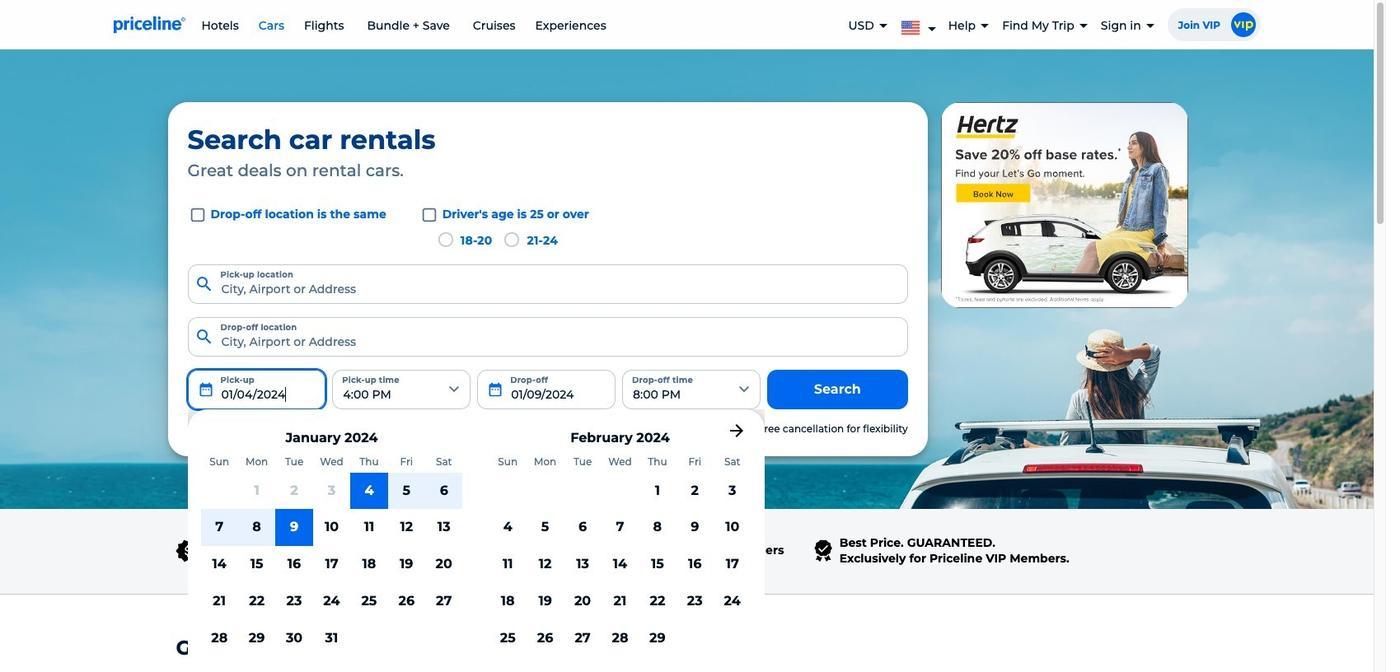 Task type: vqa. For each thing, say whether or not it's contained in the screenshot.
second 'Calendar' icon from the left
yes



Task type: describe. For each thing, give the bounding box(es) containing it.
calendar image for pick-up field
[[197, 381, 214, 398]]

calendar image for drop-off field
[[487, 381, 504, 398]]

Pick-up field
[[188, 370, 326, 410]]

Drop-off field
[[477, 370, 616, 410]]

2 city, airport or address text field from the top
[[188, 317, 908, 357]]

en us image
[[901, 18, 927, 35]]

1 city, airport or address text field from the top
[[188, 264, 908, 304]]



Task type: locate. For each thing, give the bounding box(es) containing it.
calendar image
[[197, 381, 214, 398], [487, 381, 504, 398]]

0 vertical spatial city, airport or address text field
[[188, 264, 908, 304]]

1 calendar image from the left
[[197, 381, 214, 398]]

advertisement region
[[941, 102, 1189, 308]]

0 horizontal spatial calendar image
[[197, 381, 214, 398]]

option group
[[426, 228, 589, 251]]

City, Airport or Address text field
[[188, 264, 908, 304], [188, 317, 908, 357]]

vip badge icon image
[[1231, 12, 1256, 37]]

1 horizontal spatial calendar image
[[487, 381, 504, 398]]

1 vertical spatial city, airport or address text field
[[188, 317, 908, 357]]

priceline.com home image
[[113, 16, 185, 34]]

show march 2024 image
[[727, 421, 746, 441]]

2 calendar image from the left
[[487, 381, 504, 398]]



